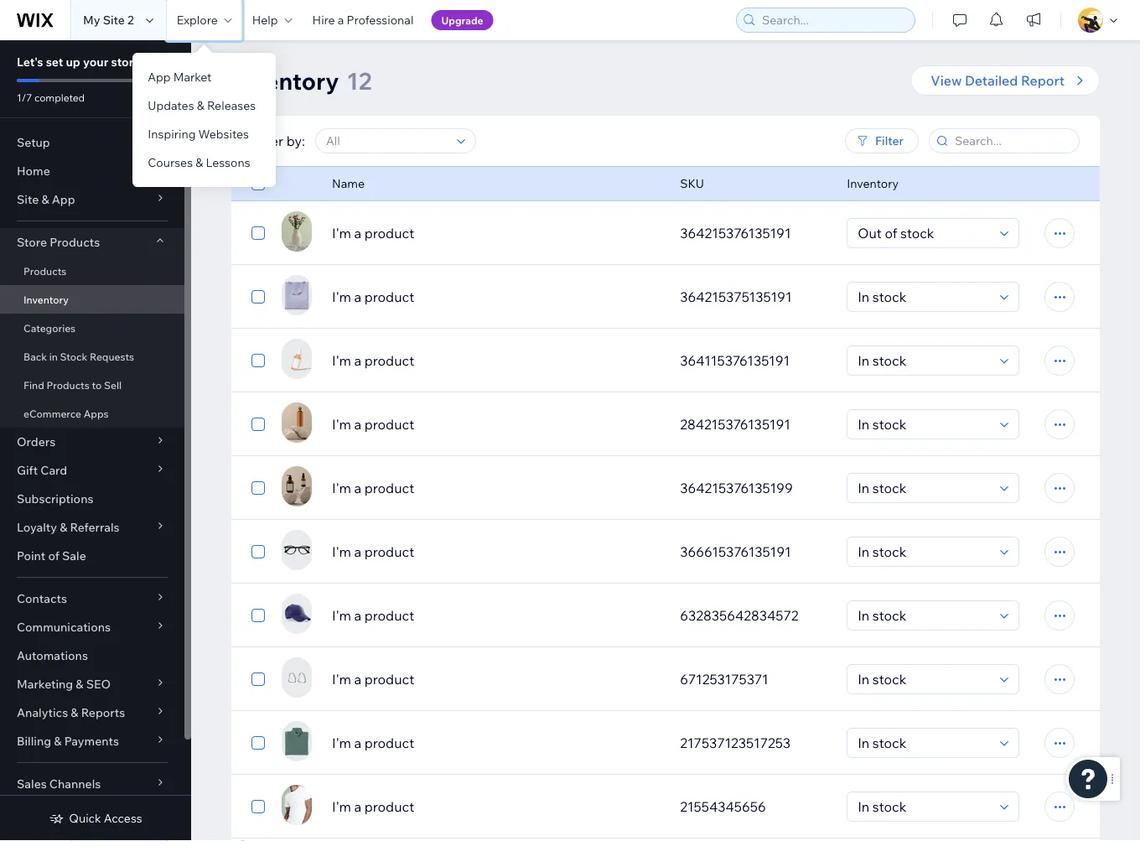 Task type: describe. For each thing, give the bounding box(es) containing it.
select field for 284215376135191
[[853, 410, 996, 439]]

point of sale
[[17, 549, 86, 563]]

product for 366615376135191
[[365, 543, 414, 560]]

ecommerce apps link
[[0, 399, 185, 428]]

analytics & reports button
[[0, 699, 185, 727]]

i'm for 21554345656
[[332, 798, 351, 815]]

inventory inside sidebar element
[[23, 293, 69, 306]]

i'm a product button for 671253175371
[[332, 669, 660, 689]]

a for 284215376135191
[[354, 416, 362, 433]]

select field for 364115376135191
[[853, 346, 996, 375]]

orders button
[[0, 428, 185, 456]]

i'm for 364215375135191
[[332, 289, 351, 305]]

set
[[46, 55, 63, 69]]

ecommerce
[[23, 407, 81, 420]]

completed
[[34, 91, 85, 104]]

select field for 632835642834572
[[853, 601, 996, 630]]

by:
[[287, 133, 305, 149]]

store
[[17, 235, 47, 250]]

1/7
[[17, 91, 32, 104]]

back
[[23, 350, 47, 363]]

i'm for 364215376135199
[[332, 480, 351, 497]]

updates & releases link
[[133, 91, 276, 120]]

632835642834572
[[680, 607, 799, 624]]

requests
[[90, 350, 134, 363]]

i'm a product button for 632835642834572
[[332, 606, 660, 626]]

find
[[23, 379, 44, 391]]

a for 671253175371
[[354, 671, 362, 688]]

quick
[[69, 811, 101, 826]]

& for loyalty
[[60, 520, 67, 535]]

lessons
[[206, 155, 250, 170]]

back in stock requests
[[23, 350, 134, 363]]

366615376135191
[[680, 543, 791, 560]]

i'm for 364115376135191
[[332, 352, 351, 369]]

up
[[66, 55, 80, 69]]

contacts button
[[0, 585, 185, 613]]

filter for filter by:
[[252, 133, 284, 149]]

i'm a product button for 284215376135191
[[332, 414, 660, 434]]

select field for 364215375135191
[[853, 283, 996, 311]]

site & app button
[[0, 185, 185, 214]]

1/7 completed
[[17, 91, 85, 104]]

marketing
[[17, 677, 73, 692]]

sale
[[62, 549, 86, 563]]

marketing & seo
[[17, 677, 111, 692]]

back in stock requests link
[[0, 342, 185, 371]]

i'm a product button for 366615376135191
[[332, 542, 660, 562]]

point
[[17, 549, 46, 563]]

setup link
[[0, 128, 185, 157]]

i'm a product for 671253175371
[[332, 671, 414, 688]]

a for 364215375135191
[[354, 289, 362, 305]]

i'm a product for 366615376135191
[[332, 543, 414, 560]]

product for 632835642834572
[[365, 607, 414, 624]]

inspiring websites
[[148, 127, 249, 141]]

All field
[[321, 129, 452, 153]]

& for marketing
[[76, 677, 83, 692]]

categories link
[[0, 314, 185, 342]]

seo
[[86, 677, 111, 692]]

i'm a product for 364215376135199
[[332, 480, 414, 497]]

filter by:
[[252, 133, 305, 149]]

hire a professional link
[[302, 0, 424, 40]]

categories
[[23, 322, 76, 334]]

& for analytics
[[71, 705, 78, 720]]

point of sale link
[[0, 542, 185, 570]]

home
[[17, 164, 50, 178]]

subscriptions link
[[0, 485, 185, 513]]

professional
[[347, 13, 414, 27]]

product for 364215375135191
[[365, 289, 414, 305]]

websites
[[198, 127, 249, 141]]

courses & lessons link
[[133, 148, 276, 177]]

communications button
[[0, 613, 185, 642]]

store products button
[[0, 228, 185, 257]]

i'm a product for 364215375135191
[[332, 289, 414, 305]]

store
[[111, 55, 140, 69]]

updates & releases
[[148, 98, 256, 113]]

card
[[41, 463, 67, 478]]

let's set up your store
[[17, 55, 140, 69]]

access
[[104, 811, 142, 826]]

sidebar element
[[0, 40, 191, 841]]

name
[[332, 176, 365, 191]]

i'm for 671253175371
[[332, 671, 351, 688]]

a for 364215376135199
[[354, 480, 362, 497]]

market
[[173, 70, 212, 84]]

view
[[931, 72, 962, 89]]

i'm a product for 364215376135191
[[332, 225, 414, 242]]

view detailed report button
[[911, 65, 1100, 96]]

sku
[[680, 176, 705, 191]]

product for 671253175371
[[365, 671, 414, 688]]

site inside popup button
[[17, 192, 39, 207]]

home link
[[0, 157, 185, 185]]

find products to sell
[[23, 379, 122, 391]]

hire a professional
[[313, 13, 414, 27]]

report
[[1022, 72, 1065, 89]]

1 vertical spatial inventory
[[847, 176, 899, 191]]

671253175371
[[680, 671, 769, 688]]

i'm for 364215376135191
[[332, 225, 351, 242]]

a for 632835642834572
[[354, 607, 362, 624]]

filter for filter
[[876, 133, 904, 148]]

explore
[[177, 13, 218, 27]]

reports
[[81, 705, 125, 720]]

referrals
[[70, 520, 120, 535]]

marketing & seo button
[[0, 670, 185, 699]]

364115376135191
[[680, 352, 790, 369]]



Task type: vqa. For each thing, say whether or not it's contained in the screenshot.
the leftmost AN
no



Task type: locate. For each thing, give the bounding box(es) containing it.
i'm a product button for 364215375135191
[[332, 287, 660, 307]]

products up the ecommerce apps on the left top of the page
[[46, 379, 90, 391]]

& down home
[[41, 192, 49, 207]]

payments
[[64, 734, 119, 749]]

inventory 12
[[231, 66, 372, 95]]

2 horizontal spatial inventory
[[847, 176, 899, 191]]

1 horizontal spatial site
[[103, 13, 125, 27]]

1 vertical spatial site
[[17, 192, 39, 207]]

automations link
[[0, 642, 185, 670]]

billing & payments button
[[0, 727, 185, 756]]

products inside 'link'
[[23, 265, 67, 277]]

4 i'm a product button from the top
[[332, 414, 660, 434]]

1 vertical spatial products
[[23, 265, 67, 277]]

orders
[[17, 434, 56, 449]]

product for 284215376135191
[[365, 416, 414, 433]]

your
[[83, 55, 108, 69]]

my site 2
[[83, 13, 134, 27]]

filter button
[[845, 128, 919, 153]]

i'm a product button for 217537123517253
[[332, 733, 660, 753]]

10 i'm from the top
[[332, 798, 351, 815]]

1 i'm a product button from the top
[[332, 223, 660, 243]]

site left 2
[[103, 13, 125, 27]]

app down home link
[[52, 192, 75, 207]]

& inside 'popup button'
[[71, 705, 78, 720]]

None checkbox
[[252, 174, 265, 194], [252, 351, 265, 371], [252, 414, 265, 434], [252, 606, 265, 626], [252, 669, 265, 689], [252, 174, 265, 194], [252, 351, 265, 371], [252, 414, 265, 434], [252, 606, 265, 626], [252, 669, 265, 689]]

updates
[[148, 98, 194, 113]]

0 vertical spatial inventory
[[231, 66, 339, 95]]

product for 217537123517253
[[365, 735, 414, 751]]

4 product from the top
[[365, 416, 414, 433]]

my
[[83, 13, 100, 27]]

upgrade
[[441, 14, 484, 26]]

inventory down 'filter' button
[[847, 176, 899, 191]]

setup
[[17, 135, 50, 150]]

automations
[[17, 648, 88, 663]]

& for billing
[[54, 734, 62, 749]]

inspiring
[[148, 127, 196, 141]]

& for courses
[[196, 155, 203, 170]]

9 i'm from the top
[[332, 735, 351, 751]]

7 i'm a product from the top
[[332, 607, 414, 624]]

0 vertical spatial site
[[103, 13, 125, 27]]

product for 364215376135199
[[365, 480, 414, 497]]

0 horizontal spatial search... field
[[757, 8, 910, 32]]

7 select field from the top
[[853, 601, 996, 630]]

i'm a product for 284215376135191
[[332, 416, 414, 433]]

1 i'm from the top
[[332, 225, 351, 242]]

4 select field from the top
[[853, 410, 996, 439]]

& left reports
[[71, 705, 78, 720]]

3 i'm a product button from the top
[[332, 351, 660, 371]]

10 product from the top
[[365, 798, 414, 815]]

site
[[103, 13, 125, 27], [17, 192, 39, 207]]

2 product from the top
[[365, 289, 414, 305]]

1 horizontal spatial inventory
[[231, 66, 339, 95]]

product for 21554345656
[[365, 798, 414, 815]]

i'm
[[332, 225, 351, 242], [332, 289, 351, 305], [332, 352, 351, 369], [332, 416, 351, 433], [332, 480, 351, 497], [332, 543, 351, 560], [332, 607, 351, 624], [332, 671, 351, 688], [332, 735, 351, 751], [332, 798, 351, 815]]

5 select field from the top
[[853, 474, 996, 502]]

Search... field
[[757, 8, 910, 32], [950, 129, 1074, 153]]

364215376135199
[[680, 480, 793, 497]]

app
[[148, 70, 171, 84], [52, 192, 75, 207]]

6 i'm a product from the top
[[332, 543, 414, 560]]

of
[[48, 549, 59, 563]]

sales channels
[[17, 777, 101, 791]]

app inside site & app popup button
[[52, 192, 75, 207]]

products
[[50, 235, 100, 250], [23, 265, 67, 277], [46, 379, 90, 391]]

5 i'm a product button from the top
[[332, 478, 660, 498]]

select field for 364215376135191
[[853, 219, 996, 247]]

& inside dropdown button
[[60, 520, 67, 535]]

i'm for 284215376135191
[[332, 416, 351, 433]]

i'm a product button for 364115376135191
[[332, 351, 660, 371]]

3 i'm a product from the top
[[332, 352, 414, 369]]

store products
[[17, 235, 100, 250]]

6 i'm from the top
[[332, 543, 351, 560]]

a for 366615376135191
[[354, 543, 362, 560]]

courses
[[148, 155, 193, 170]]

let's
[[17, 55, 43, 69]]

0 horizontal spatial site
[[17, 192, 39, 207]]

a
[[338, 13, 344, 27], [354, 225, 362, 242], [354, 289, 362, 305], [354, 352, 362, 369], [354, 416, 362, 433], [354, 480, 362, 497], [354, 543, 362, 560], [354, 607, 362, 624], [354, 671, 362, 688], [354, 735, 362, 751], [354, 798, 362, 815]]

products for store
[[50, 235, 100, 250]]

app market
[[148, 70, 212, 84]]

1 i'm a product from the top
[[332, 225, 414, 242]]

4 i'm from the top
[[332, 416, 351, 433]]

i'm a product for 21554345656
[[332, 798, 414, 815]]

loyalty & referrals button
[[0, 513, 185, 542]]

inspiring websites link
[[133, 120, 276, 148]]

284215376135191
[[680, 416, 791, 433]]

5 product from the top
[[365, 480, 414, 497]]

8 i'm a product button from the top
[[332, 669, 660, 689]]

i'm a product for 217537123517253
[[332, 735, 414, 751]]

view detailed report
[[931, 72, 1065, 89]]

8 product from the top
[[365, 671, 414, 688]]

to
[[92, 379, 102, 391]]

products up products 'link'
[[50, 235, 100, 250]]

1 vertical spatial app
[[52, 192, 75, 207]]

& for updates
[[197, 98, 204, 113]]

inventory up releases
[[231, 66, 339, 95]]

1 horizontal spatial search... field
[[950, 129, 1074, 153]]

2 select field from the top
[[853, 283, 996, 311]]

i'm a product button
[[332, 223, 660, 243], [332, 287, 660, 307], [332, 351, 660, 371], [332, 414, 660, 434], [332, 478, 660, 498], [332, 542, 660, 562], [332, 606, 660, 626], [332, 669, 660, 689], [332, 733, 660, 753], [332, 797, 660, 817]]

1 product from the top
[[365, 225, 414, 242]]

a for 217537123517253
[[354, 735, 362, 751]]

a for 21554345656
[[354, 798, 362, 815]]

sell
[[104, 379, 122, 391]]

hire
[[313, 13, 335, 27]]

5 i'm a product from the top
[[332, 480, 414, 497]]

0 horizontal spatial app
[[52, 192, 75, 207]]

9 select field from the top
[[853, 729, 996, 757]]

detailed
[[965, 72, 1019, 89]]

12
[[347, 66, 372, 95]]

products link
[[0, 257, 185, 285]]

i'm for 217537123517253
[[332, 735, 351, 751]]

products inside "popup button"
[[50, 235, 100, 250]]

2 i'm from the top
[[332, 289, 351, 305]]

Select field
[[853, 219, 996, 247], [853, 283, 996, 311], [853, 346, 996, 375], [853, 410, 996, 439], [853, 474, 996, 502], [853, 538, 996, 566], [853, 601, 996, 630], [853, 665, 996, 694], [853, 729, 996, 757], [853, 793, 996, 821]]

10 select field from the top
[[853, 793, 996, 821]]

loyalty
[[17, 520, 57, 535]]

1 horizontal spatial filter
[[876, 133, 904, 148]]

app up updates
[[148, 70, 171, 84]]

& left seo on the left bottom
[[76, 677, 83, 692]]

8 i'm from the top
[[332, 671, 351, 688]]

help button
[[242, 0, 302, 40]]

& inside dropdown button
[[54, 734, 62, 749]]

select field for 366615376135191
[[853, 538, 996, 566]]

1 horizontal spatial app
[[148, 70, 171, 84]]

gift
[[17, 463, 38, 478]]

6 select field from the top
[[853, 538, 996, 566]]

releases
[[207, 98, 256, 113]]

help
[[252, 13, 278, 27]]

364215376135191
[[680, 225, 791, 242]]

3 product from the top
[[365, 352, 414, 369]]

& right billing at the bottom of page
[[54, 734, 62, 749]]

filter inside 'filter' button
[[876, 133, 904, 148]]

& right loyalty
[[60, 520, 67, 535]]

6 i'm a product button from the top
[[332, 542, 660, 562]]

2 i'm a product button from the top
[[332, 287, 660, 307]]

i'm a product for 632835642834572
[[332, 607, 414, 624]]

i'm a product button for 21554345656
[[332, 797, 660, 817]]

inventory up categories
[[23, 293, 69, 306]]

6 product from the top
[[365, 543, 414, 560]]

3 select field from the top
[[853, 346, 996, 375]]

apps
[[84, 407, 109, 420]]

0 vertical spatial products
[[50, 235, 100, 250]]

i'm a product button for 364215376135199
[[332, 478, 660, 498]]

product
[[365, 225, 414, 242], [365, 289, 414, 305], [365, 352, 414, 369], [365, 416, 414, 433], [365, 480, 414, 497], [365, 543, 414, 560], [365, 607, 414, 624], [365, 671, 414, 688], [365, 735, 414, 751], [365, 798, 414, 815]]

i'm a product button for 364215376135191
[[332, 223, 660, 243]]

0 horizontal spatial inventory
[[23, 293, 69, 306]]

select field for 217537123517253
[[853, 729, 996, 757]]

0 vertical spatial app
[[148, 70, 171, 84]]

364215375135191
[[680, 289, 792, 305]]

& down app market link
[[197, 98, 204, 113]]

7 i'm a product button from the top
[[332, 606, 660, 626]]

find products to sell link
[[0, 371, 185, 399]]

inventory link
[[0, 285, 185, 314]]

loyalty & referrals
[[17, 520, 120, 535]]

9 product from the top
[[365, 735, 414, 751]]

7 i'm from the top
[[332, 607, 351, 624]]

9 i'm a product from the top
[[332, 735, 414, 751]]

upgrade button
[[431, 10, 494, 30]]

i'm for 632835642834572
[[332, 607, 351, 624]]

product for 364115376135191
[[365, 352, 414, 369]]

4 i'm a product from the top
[[332, 416, 414, 433]]

0 horizontal spatial filter
[[252, 133, 284, 149]]

analytics
[[17, 705, 68, 720]]

8 i'm a product from the top
[[332, 671, 414, 688]]

quick access button
[[49, 811, 142, 826]]

products down store on the left of the page
[[23, 265, 67, 277]]

product for 364215376135191
[[365, 225, 414, 242]]

ecommerce apps
[[23, 407, 109, 420]]

billing & payments
[[17, 734, 119, 749]]

filter
[[252, 133, 284, 149], [876, 133, 904, 148]]

site down home
[[17, 192, 39, 207]]

7 product from the top
[[365, 607, 414, 624]]

10 i'm a product button from the top
[[332, 797, 660, 817]]

i'm for 366615376135191
[[332, 543, 351, 560]]

app market link
[[133, 63, 276, 91]]

a for 364215376135191
[[354, 225, 362, 242]]

5 i'm from the top
[[332, 480, 351, 497]]

i'm a product for 364115376135191
[[332, 352, 414, 369]]

1 select field from the top
[[853, 219, 996, 247]]

& for site
[[41, 192, 49, 207]]

channels
[[49, 777, 101, 791]]

None checkbox
[[252, 223, 265, 243], [252, 287, 265, 307], [252, 478, 265, 498], [252, 542, 265, 562], [252, 733, 265, 753], [252, 797, 265, 817], [252, 223, 265, 243], [252, 287, 265, 307], [252, 478, 265, 498], [252, 542, 265, 562], [252, 733, 265, 753], [252, 797, 265, 817]]

0 vertical spatial search... field
[[757, 8, 910, 32]]

billing
[[17, 734, 51, 749]]

select field for 671253175371
[[853, 665, 996, 694]]

3 i'm from the top
[[332, 352, 351, 369]]

9 i'm a product button from the top
[[332, 733, 660, 753]]

i'm a product
[[332, 225, 414, 242], [332, 289, 414, 305], [332, 352, 414, 369], [332, 416, 414, 433], [332, 480, 414, 497], [332, 543, 414, 560], [332, 607, 414, 624], [332, 671, 414, 688], [332, 735, 414, 751], [332, 798, 414, 815]]

select field for 364215376135199
[[853, 474, 996, 502]]

2 vertical spatial inventory
[[23, 293, 69, 306]]

1 vertical spatial search... field
[[950, 129, 1074, 153]]

gift card
[[17, 463, 67, 478]]

app inside app market link
[[148, 70, 171, 84]]

a for 364115376135191
[[354, 352, 362, 369]]

2 i'm a product from the top
[[332, 289, 414, 305]]

select field for 21554345656
[[853, 793, 996, 821]]

10 i'm a product from the top
[[332, 798, 414, 815]]

2 vertical spatial products
[[46, 379, 90, 391]]

in
[[49, 350, 58, 363]]

site & app
[[17, 192, 75, 207]]

subscriptions
[[17, 491, 93, 506]]

products for find
[[46, 379, 90, 391]]

8 select field from the top
[[853, 665, 996, 694]]

communications
[[17, 620, 111, 634]]

& down inspiring websites
[[196, 155, 203, 170]]



